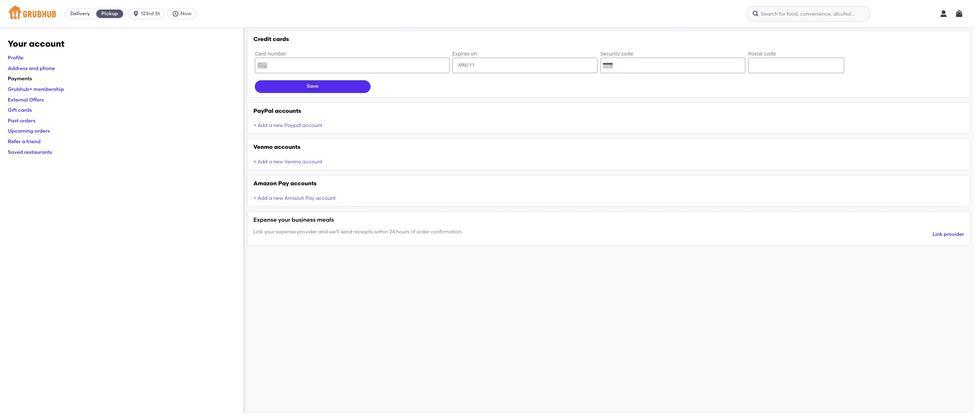 Task type: describe. For each thing, give the bounding box(es) containing it.
membership
[[33, 86, 64, 92]]

address and phone
[[8, 65, 55, 71]]

grubhub+ membership link
[[8, 86, 64, 92]]

accounts for paypal accounts
[[275, 108, 301, 114]]

restaurants
[[24, 149, 52, 155]]

account up meals
[[316, 195, 336, 201]]

payments
[[8, 76, 32, 82]]

expense your business meals
[[254, 217, 334, 223]]

0 horizontal spatial provider
[[297, 229, 317, 235]]

add for paypal accounts
[[258, 123, 268, 129]]

a for paypal
[[269, 123, 272, 129]]

saved restaurants link
[[8, 149, 52, 155]]

profile
[[8, 55, 23, 61]]

3 svg image from the left
[[752, 10, 760, 17]]

within
[[374, 229, 388, 235]]

+ add a new paypal account
[[254, 123, 323, 129]]

offers
[[29, 97, 44, 103]]

cards for gift cards
[[18, 107, 32, 113]]

123rd st button
[[128, 8, 167, 19]]

your
[[8, 39, 27, 49]]

0 vertical spatial and
[[29, 65, 38, 71]]

business
[[292, 217, 316, 223]]

1 horizontal spatial pay
[[306, 195, 315, 201]]

0 horizontal spatial link
[[254, 229, 263, 235]]

link provider button
[[933, 229, 965, 241]]

phone
[[40, 65, 55, 71]]

gift
[[8, 107, 17, 113]]

svg image for 123rd st
[[133, 10, 140, 17]]

pickup button
[[95, 8, 125, 19]]

grubhub+ membership
[[8, 86, 64, 92]]

new for venmo
[[273, 159, 283, 165]]

+ add a new venmo account link
[[254, 159, 323, 165]]

+ for amazon pay accounts
[[254, 195, 257, 201]]

paypal accounts
[[254, 108, 301, 114]]

confirmation.
[[431, 229, 463, 235]]

save link
[[254, 50, 965, 93]]

+ for paypal accounts
[[254, 123, 257, 129]]

account up amazon pay accounts
[[303, 159, 323, 165]]

account right paypal
[[302, 123, 323, 129]]

upcoming orders
[[8, 128, 50, 134]]

1 horizontal spatial provider
[[944, 232, 965, 238]]

credit cards
[[254, 36, 289, 43]]

now button
[[167, 8, 199, 19]]

save
[[307, 83, 319, 89]]

we'll
[[329, 229, 340, 235]]

new for paypal
[[273, 123, 283, 129]]

cards for credit cards
[[273, 36, 289, 43]]

refer a friend
[[8, 139, 41, 145]]

and inside link your expense provider and we'll send receipts within 24 hours of order confirmation. link provider
[[318, 229, 328, 235]]

+ add a new paypal account link
[[254, 123, 323, 129]]

+ add a new amazon pay account
[[254, 195, 336, 201]]

delivery button
[[65, 8, 95, 19]]

a for venmo
[[269, 159, 272, 165]]

svg image for now
[[172, 10, 179, 17]]

expense
[[254, 217, 277, 223]]

0 vertical spatial amazon
[[254, 180, 277, 187]]

amazon pay accounts
[[254, 180, 317, 187]]

+ add a new venmo account
[[254, 159, 323, 165]]

123rd
[[141, 11, 154, 17]]

refer a friend link
[[8, 139, 41, 145]]

past orders link
[[8, 118, 35, 124]]

profile link
[[8, 55, 23, 61]]

receipts
[[353, 229, 373, 235]]

saved restaurants
[[8, 149, 52, 155]]

1 svg image from the left
[[940, 10, 949, 18]]



Task type: locate. For each thing, give the bounding box(es) containing it.
svg image inside "123rd st" button
[[133, 10, 140, 17]]

1 horizontal spatial link
[[933, 232, 943, 238]]

gift cards
[[8, 107, 32, 113]]

friend
[[26, 139, 41, 145]]

1 vertical spatial amazon
[[285, 195, 304, 201]]

cards
[[273, 36, 289, 43], [18, 107, 32, 113]]

1 vertical spatial venmo
[[285, 159, 301, 165]]

1 horizontal spatial svg image
[[172, 10, 179, 17]]

amazon down + add a new venmo account
[[254, 180, 277, 187]]

your for expense
[[278, 217, 291, 223]]

+ for venmo accounts
[[254, 159, 257, 165]]

paypal
[[254, 108, 274, 114]]

save button
[[255, 80, 371, 93]]

+ add a new amazon pay account link
[[254, 195, 336, 201]]

venmo
[[254, 144, 273, 151], [285, 159, 301, 165]]

external offers
[[8, 97, 44, 103]]

send
[[341, 229, 352, 235]]

svg image
[[133, 10, 140, 17], [172, 10, 179, 17], [752, 10, 760, 17]]

1 vertical spatial accounts
[[274, 144, 301, 151]]

2 vertical spatial +
[[254, 195, 257, 201]]

your down expense
[[264, 229, 275, 235]]

0 vertical spatial new
[[273, 123, 283, 129]]

add down paypal
[[258, 123, 268, 129]]

2 svg image from the left
[[172, 10, 179, 17]]

3 + from the top
[[254, 195, 257, 201]]

2 vertical spatial add
[[258, 195, 268, 201]]

grubhub+
[[8, 86, 32, 92]]

accounts up + add a new venmo account
[[274, 144, 301, 151]]

0 horizontal spatial cards
[[18, 107, 32, 113]]

1 vertical spatial new
[[273, 159, 283, 165]]

upcoming
[[8, 128, 33, 134]]

pay up business
[[306, 195, 315, 201]]

0 vertical spatial cards
[[273, 36, 289, 43]]

payments link
[[8, 76, 32, 82]]

2 svg image from the left
[[956, 10, 964, 18]]

new for amazon
[[273, 195, 283, 201]]

upcoming orders link
[[8, 128, 50, 134]]

0 vertical spatial your
[[278, 217, 291, 223]]

main navigation navigation
[[0, 0, 975, 28]]

external offers link
[[8, 97, 44, 103]]

2 new from the top
[[273, 159, 283, 165]]

a right refer
[[22, 139, 25, 145]]

account up "phone"
[[29, 39, 65, 49]]

1 vertical spatial pay
[[306, 195, 315, 201]]

and left "phone"
[[29, 65, 38, 71]]

cards right credit
[[273, 36, 289, 43]]

your inside link your expense provider and we'll send receipts within 24 hours of order confirmation. link provider
[[264, 229, 275, 235]]

accounts up + add a new amazon pay account link
[[291, 180, 317, 187]]

add for venmo accounts
[[258, 159, 268, 165]]

0 horizontal spatial and
[[29, 65, 38, 71]]

Search for food, convenience, alcohol... search field
[[747, 6, 871, 22]]

0 horizontal spatial venmo
[[254, 144, 273, 151]]

pay up + add a new amazon pay account
[[278, 180, 289, 187]]

past
[[8, 118, 19, 124]]

order
[[417, 229, 430, 235]]

1 add from the top
[[258, 123, 268, 129]]

svg image
[[940, 10, 949, 18], [956, 10, 964, 18]]

0 horizontal spatial svg image
[[940, 10, 949, 18]]

2 vertical spatial new
[[273, 195, 283, 201]]

new
[[273, 123, 283, 129], [273, 159, 283, 165], [273, 195, 283, 201]]

and
[[29, 65, 38, 71], [318, 229, 328, 235]]

a down venmo accounts
[[269, 159, 272, 165]]

0 vertical spatial add
[[258, 123, 268, 129]]

new down amazon pay accounts
[[273, 195, 283, 201]]

address
[[8, 65, 28, 71]]

venmo accounts
[[254, 144, 301, 151]]

accounts up the + add a new paypal account link
[[275, 108, 301, 114]]

venmo down venmo accounts
[[285, 159, 301, 165]]

venmo up + add a new venmo account
[[254, 144, 273, 151]]

1 vertical spatial +
[[254, 159, 257, 165]]

a
[[269, 123, 272, 129], [22, 139, 25, 145], [269, 159, 272, 165], [269, 195, 272, 201]]

past orders
[[8, 118, 35, 124]]

1 svg image from the left
[[133, 10, 140, 17]]

account
[[29, 39, 65, 49], [302, 123, 323, 129], [303, 159, 323, 165], [316, 195, 336, 201]]

your for link
[[264, 229, 275, 235]]

orders
[[20, 118, 35, 124], [34, 128, 50, 134]]

0 horizontal spatial svg image
[[133, 10, 140, 17]]

accounts for venmo accounts
[[274, 144, 301, 151]]

1 vertical spatial your
[[264, 229, 275, 235]]

add up expense
[[258, 195, 268, 201]]

0 vertical spatial accounts
[[275, 108, 301, 114]]

expense
[[276, 229, 296, 235]]

hours
[[396, 229, 410, 235]]

1 + from the top
[[254, 123, 257, 129]]

delivery
[[70, 11, 90, 17]]

orders for upcoming orders
[[34, 128, 50, 134]]

2 + from the top
[[254, 159, 257, 165]]

cards down external offers link
[[18, 107, 32, 113]]

add
[[258, 123, 268, 129], [258, 159, 268, 165], [258, 195, 268, 201]]

orders up upcoming orders link
[[20, 118, 35, 124]]

a for amazon
[[269, 195, 272, 201]]

add down venmo accounts
[[258, 159, 268, 165]]

1 vertical spatial add
[[258, 159, 268, 165]]

meals
[[317, 217, 334, 223]]

svg image inside now button
[[172, 10, 179, 17]]

0 horizontal spatial pay
[[278, 180, 289, 187]]

123rd st
[[141, 11, 160, 17]]

1 vertical spatial cards
[[18, 107, 32, 113]]

1 horizontal spatial amazon
[[285, 195, 304, 201]]

2 vertical spatial accounts
[[291, 180, 317, 187]]

0 horizontal spatial your
[[264, 229, 275, 235]]

new left paypal
[[273, 123, 283, 129]]

+ up expense
[[254, 195, 257, 201]]

of
[[411, 229, 416, 235]]

external
[[8, 97, 28, 103]]

+
[[254, 123, 257, 129], [254, 159, 257, 165], [254, 195, 257, 201]]

gift cards link
[[8, 107, 32, 113]]

credit
[[254, 36, 272, 43]]

+ down paypal
[[254, 123, 257, 129]]

saved
[[8, 149, 23, 155]]

1 horizontal spatial venmo
[[285, 159, 301, 165]]

1 vertical spatial orders
[[34, 128, 50, 134]]

0 vertical spatial +
[[254, 123, 257, 129]]

+ down venmo accounts
[[254, 159, 257, 165]]

st
[[155, 11, 160, 17]]

3 new from the top
[[273, 195, 283, 201]]

link your expense provider and we'll send receipts within 24 hours of order confirmation. link provider
[[254, 229, 965, 238]]

24
[[390, 229, 395, 235]]

0 vertical spatial orders
[[20, 118, 35, 124]]

your account
[[8, 39, 65, 49]]

amazon
[[254, 180, 277, 187], [285, 195, 304, 201]]

a down amazon pay accounts
[[269, 195, 272, 201]]

1 horizontal spatial cards
[[273, 36, 289, 43]]

link
[[254, 229, 263, 235], [933, 232, 943, 238]]

add for amazon pay accounts
[[258, 195, 268, 201]]

paypal
[[285, 123, 301, 129]]

0 vertical spatial venmo
[[254, 144, 273, 151]]

2 add from the top
[[258, 159, 268, 165]]

now
[[181, 11, 192, 17]]

accounts
[[275, 108, 301, 114], [274, 144, 301, 151], [291, 180, 317, 187]]

your
[[278, 217, 291, 223], [264, 229, 275, 235]]

refer
[[8, 139, 21, 145]]

pickup
[[102, 11, 118, 17]]

1 new from the top
[[273, 123, 283, 129]]

new down venmo accounts
[[273, 159, 283, 165]]

and left we'll
[[318, 229, 328, 235]]

your up the expense
[[278, 217, 291, 223]]

provider
[[297, 229, 317, 235], [944, 232, 965, 238]]

2 horizontal spatial svg image
[[752, 10, 760, 17]]

1 vertical spatial and
[[318, 229, 328, 235]]

a down paypal accounts on the left top
[[269, 123, 272, 129]]

orders up the friend at the top of page
[[34, 128, 50, 134]]

0 vertical spatial pay
[[278, 180, 289, 187]]

1 horizontal spatial and
[[318, 229, 328, 235]]

amazon down amazon pay accounts
[[285, 195, 304, 201]]

address and phone link
[[8, 65, 55, 71]]

pay
[[278, 180, 289, 187], [306, 195, 315, 201]]

1 horizontal spatial your
[[278, 217, 291, 223]]

orders for past orders
[[20, 118, 35, 124]]

0 horizontal spatial amazon
[[254, 180, 277, 187]]

3 add from the top
[[258, 195, 268, 201]]

1 horizontal spatial svg image
[[956, 10, 964, 18]]



Task type: vqa. For each thing, say whether or not it's contained in the screenshot.
the Soy Japanese Grill and Roll link
no



